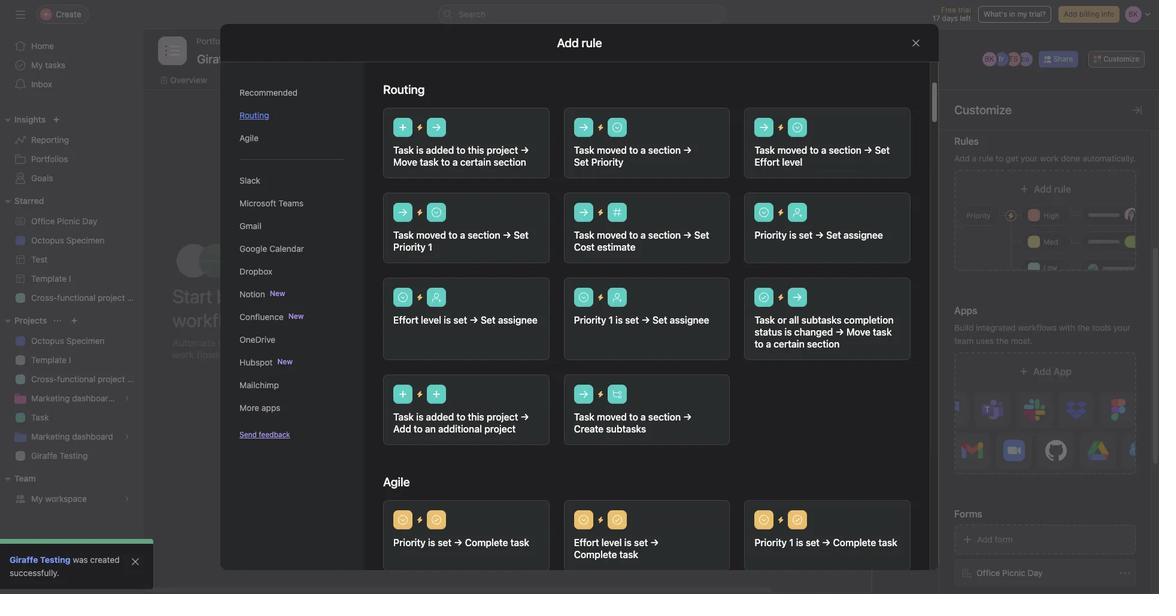 Task type: vqa. For each thing, say whether or not it's contained in the screenshot.
The More Actions image to the right
no



Task type: locate. For each thing, give the bounding box(es) containing it.
plan inside starred element
[[127, 293, 144, 303]]

task moved to a section → create subtasks
[[574, 412, 692, 435]]

form
[[901, 322, 916, 331], [995, 535, 1013, 545]]

set assignee for effort level is set → set assignee
[[481, 315, 538, 326]]

1 vertical spatial octopus specimen link
[[7, 332, 137, 351]]

office down 'effort level is set → set assignee'
[[457, 366, 481, 376]]

1 horizontal spatial in
[[1009, 10, 1015, 19]]

your right tools
[[1113, 323, 1131, 333]]

0 vertical spatial cross-functional project plan link
[[7, 289, 144, 308]]

added
[[426, 145, 454, 156], [560, 255, 594, 269], [426, 412, 454, 423]]

set for effort level is set → set assignee
[[453, 315, 467, 326]]

customize button
[[1089, 51, 1145, 68]]

close this dialog image
[[911, 38, 921, 48]]

0 horizontal spatial day
[[82, 216, 97, 226]]

cross-functional project plan inside starred element
[[31, 293, 144, 303]]

gmail button
[[239, 215, 345, 238]]

fr
[[999, 54, 1004, 63]]

1 vertical spatial i
[[69, 355, 71, 365]]

routing button
[[239, 104, 345, 127]]

customize down info
[[1104, 54, 1139, 63]]

my for my workspace
[[31, 494, 43, 504]]

inbox link
[[7, 75, 137, 94]]

my down team
[[31, 494, 43, 504]]

0 vertical spatial portfolios
[[196, 36, 233, 46]]

form for 1 form
[[901, 322, 916, 331]]

0 vertical spatial rule
[[979, 153, 994, 163]]

in left my
[[1009, 10, 1015, 19]]

1 horizontal spatial day
[[509, 366, 524, 376]]

template i down test
[[31, 274, 71, 284]]

tasks up this project?
[[496, 255, 524, 269]]

1 octopus from the top
[[31, 235, 64, 245]]

new inside notion new
[[270, 289, 285, 298]]

octopus specimen link down projects
[[7, 332, 137, 351]]

giraffe up team
[[31, 451, 57, 461]]

effort
[[393, 315, 418, 326], [574, 538, 599, 548]]

agile button
[[239, 127, 345, 150]]

set inside "priority is set → set assignee" button
[[799, 230, 813, 241]]

portfolios down reporting
[[31, 154, 68, 164]]

moved up create subtasks
[[597, 412, 627, 423]]

cost estimate
[[574, 242, 636, 253]]

rule left get
[[979, 153, 994, 163]]

1 vertical spatial new
[[288, 312, 304, 321]]

octopus specimen link up test
[[7, 231, 137, 250]]

tasks left move
[[704, 332, 722, 341]]

how
[[448, 255, 473, 269]]

tasks down home
[[45, 60, 65, 70]]

cross- up projects
[[31, 293, 57, 303]]

done
[[1061, 153, 1080, 163]]

0 vertical spatial octopus
[[31, 235, 64, 245]]

moved for task moved to a section → set effort level
[[777, 145, 807, 156]]

set inside task moved to a section → set cost estimate
[[694, 230, 709, 241]]

0 horizontal spatial rule
[[979, 153, 994, 163]]

cross-functional project plan inside projects element
[[31, 374, 144, 384]]

integrated
[[976, 323, 1016, 333]]

1 my from the top
[[31, 60, 43, 70]]

team button
[[0, 472, 36, 486]]

cross- inside projects element
[[31, 374, 57, 384]]

1 cross-functional project plan link from the top
[[7, 289, 144, 308]]

new for notion
[[270, 289, 285, 298]]

office picnic day up test link
[[31, 216, 97, 226]]

2 vertical spatial this
[[468, 412, 484, 423]]

2 octopus specimen from the top
[[31, 336, 105, 346]]

functional inside starred element
[[57, 293, 95, 303]]

octopus inside starred element
[[31, 235, 64, 245]]

octopus specimen down the office picnic day link
[[31, 235, 105, 245]]

template inside starred element
[[31, 274, 67, 284]]

template for 2nd 'template i' link from the bottom of the page
[[31, 274, 67, 284]]

effort inside effort level is set → set assignee button
[[393, 315, 418, 326]]

0 horizontal spatial level
[[421, 315, 441, 326]]

rule up high
[[1054, 184, 1071, 195]]

added for task is added to this project → add to an additional project
[[426, 412, 454, 423]]

octopus up test
[[31, 235, 64, 245]]

add left billing
[[1064, 10, 1077, 19]]

starred
[[14, 196, 44, 206]]

rules right fields
[[954, 136, 979, 147]]

project inside task is added to this project → move task to a certain section
[[487, 145, 518, 156]]

functional down test link
[[57, 293, 95, 303]]

set for task moved to a section → set effort level
[[875, 145, 890, 156]]

untitled
[[680, 276, 715, 287]]

0 vertical spatial specimen
[[66, 235, 105, 245]]

task inside task or all subtasks completion status is changed → move task to a certain section
[[873, 327, 892, 338]]

giraffe testing link down marketing dashboard
[[7, 447, 137, 466]]

add for add collaborators
[[702, 407, 718, 417]]

moved
[[597, 145, 627, 156], [777, 145, 807, 156], [416, 230, 446, 241], [597, 230, 627, 241], [597, 412, 627, 423]]

set left 4
[[875, 145, 890, 156]]

0 horizontal spatial complete task
[[465, 538, 529, 548]]

0 vertical spatial effort
[[393, 315, 418, 326]]

cross-functional project plan link up marketing dashboards
[[7, 370, 144, 389]]

2 vertical spatial office
[[977, 568, 1000, 578]]

2 template from the top
[[31, 355, 67, 365]]

1 horizontal spatial move
[[846, 327, 871, 338]]

0 vertical spatial routing
[[383, 83, 425, 96]]

marketing up task link
[[31, 393, 70, 404]]

task inside task is added to this project → add to an additional project
[[393, 412, 414, 423]]

google calendar
[[239, 244, 304, 254]]

section for task moved to a section → set cost estimate
[[648, 230, 681, 241]]

work flowing.
[[172, 349, 232, 360]]

picnic down 'effort level is set → set assignee'
[[483, 366, 506, 376]]

2 horizontal spatial picnic
[[1002, 568, 1026, 578]]

1 vertical spatial portfolios link
[[7, 150, 137, 169]]

0 horizontal spatial portfolios link
[[7, 150, 137, 169]]

cross-functional project plan up dashboards
[[31, 374, 144, 384]]

added inside task is added to this project → add to an additional project
[[426, 412, 454, 423]]

2 plan from the top
[[127, 374, 144, 384]]

octopus specimen link
[[7, 231, 137, 250], [7, 332, 137, 351]]

section inside task moved to a section → create subtasks
[[648, 412, 681, 423]]

→ inside task is added to this project → move task to a certain section
[[521, 145, 529, 156]]

task moved to a section → set priority 1 button
[[383, 193, 549, 263]]

1 horizontal spatial the
[[1078, 323, 1090, 333]]

invite
[[34, 574, 55, 584]]

trial?
[[1029, 10, 1046, 19]]

1 vertical spatial this
[[754, 332, 767, 341]]

0 vertical spatial i
[[69, 274, 71, 284]]

1 vertical spatial giraffe
[[10, 555, 38, 565]]

1 vertical spatial template i link
[[7, 351, 137, 370]]

task for task moved to a section → set cost estimate
[[574, 230, 594, 241]]

template i for 2nd 'template i' link from the bottom of the page
[[31, 274, 71, 284]]

template i
[[31, 274, 71, 284], [31, 355, 71, 365]]

0 horizontal spatial certain section
[[460, 157, 526, 168]]

0 vertical spatial move
[[393, 157, 417, 168]]

what's in my trial?
[[984, 10, 1046, 19]]

gmail
[[239, 221, 261, 231]]

office picnic day button
[[435, 357, 621, 385], [954, 560, 1136, 587]]

moved up the set priority
[[597, 145, 627, 156]]

1 template i from the top
[[31, 274, 71, 284]]

add up high
[[1034, 184, 1052, 195]]

home
[[31, 41, 54, 51]]

0 horizontal spatial office picnic day
[[31, 216, 97, 226]]

slack
[[239, 175, 260, 186]]

priority for priority is set → complete task
[[393, 538, 426, 548]]

should
[[817, 332, 840, 341]]

portfolios
[[196, 36, 233, 46], [31, 154, 68, 164]]

0 horizontal spatial customize
[[954, 103, 1012, 117]]

0 horizontal spatial 1
[[609, 315, 613, 326]]

in
[[1009, 10, 1015, 19], [251, 309, 266, 331]]

1 cross-functional project plan from the top
[[31, 293, 144, 303]]

this for an
[[468, 412, 484, 423]]

1 horizontal spatial customize
[[1104, 54, 1139, 63]]

set up being
[[514, 230, 529, 241]]

1 specimen from the top
[[66, 235, 105, 245]]

cross- for first cross-functional project plan link from the top
[[31, 293, 57, 303]]

2 cross-functional project plan from the top
[[31, 374, 144, 384]]

0 vertical spatial cross-functional project plan
[[31, 293, 144, 303]]

0 vertical spatial functional
[[57, 293, 95, 303]]

cross-functional project plan link
[[7, 289, 144, 308], [7, 370, 144, 389]]

new inside hubspot new
[[277, 357, 293, 366]]

moved inside task moved to a section → create subtasks
[[597, 412, 627, 423]]

1 marketing from the top
[[31, 393, 70, 404]]

giraffe testing down 'marketing dashboard' link
[[31, 451, 88, 461]]

octopus inside projects element
[[31, 336, 64, 346]]

octopus down projects
[[31, 336, 64, 346]]

priority 1 is set → complete task
[[755, 538, 898, 548]]

1 horizontal spatial agile
[[383, 475, 410, 489]]

1 vertical spatial rules
[[897, 204, 915, 213]]

0 vertical spatial giraffe
[[31, 451, 57, 461]]

my
[[1017, 10, 1027, 19]]

what's
[[984, 10, 1007, 19]]

the down integrated
[[996, 336, 1009, 346]]

giraffe testing link up successfully.
[[10, 555, 71, 565]]

task is added to this project → move task to a certain section button
[[383, 108, 549, 178]]

ts
[[1009, 54, 1018, 63]]

template i link down test
[[7, 269, 137, 289]]

specimen
[[66, 235, 105, 245], [66, 336, 105, 346]]

1 horizontal spatial complete task
[[574, 550, 638, 560]]

marketing for marketing dashboard
[[31, 432, 70, 442]]

plan for first cross-functional project plan link from the top
[[127, 293, 144, 303]]

testing up invite
[[40, 555, 71, 565]]

priority inside button
[[755, 538, 787, 548]]

1 vertical spatial form
[[995, 535, 1013, 545]]

global element
[[0, 29, 144, 101]]

1 vertical spatial octopus
[[31, 336, 64, 346]]

2 i from the top
[[69, 355, 71, 365]]

3 incomplete tasks
[[694, 301, 758, 310]]

new inside confluence new
[[288, 312, 304, 321]]

1 vertical spatial my
[[31, 494, 43, 504]]

0 vertical spatial giraffe testing link
[[7, 447, 137, 466]]

form inside 'add form' button
[[995, 535, 1013, 545]]

0 vertical spatial day
[[82, 216, 97, 226]]

is inside effort level is set → complete task
[[624, 538, 632, 548]]

1 functional from the top
[[57, 293, 95, 303]]

create subtasks
[[574, 424, 646, 435]]

set inside effort level is set → set assignee button
[[453, 315, 467, 326]]

the right with
[[1078, 323, 1090, 333]]

task inside task moved to a section → create subtasks
[[574, 412, 594, 423]]

0 horizontal spatial portfolios
[[31, 154, 68, 164]]

in inside button
[[1009, 10, 1015, 19]]

template i up marketing dashboards link
[[31, 355, 71, 365]]

task moved to a section → set effort level
[[755, 145, 890, 168]]

1 horizontal spatial office picnic day
[[457, 366, 524, 376]]

section for task moved to a section → set priority 1
[[468, 230, 500, 241]]

cross- up marketing dashboards link
[[31, 374, 57, 384]]

0 vertical spatial template i link
[[7, 269, 137, 289]]

fields
[[900, 145, 918, 154]]

section inside task moved to a section → set priority 1
[[468, 230, 500, 241]]

portfolios link right "list" image
[[196, 35, 233, 48]]

functional inside projects element
[[57, 374, 95, 384]]

is inside task or all subtasks completion status is changed → move task to a certain section
[[785, 327, 792, 338]]

share button
[[1039, 51, 1078, 68]]

complete task for effort level is set → complete task
[[574, 550, 638, 560]]

office picnic day down 'effort level is set → set assignee'
[[457, 366, 524, 376]]

0 horizontal spatial task
[[420, 157, 439, 168]]

template i link up marketing dashboards
[[7, 351, 137, 370]]

moved inside task moved to a section → set priority 1
[[416, 230, 446, 241]]

1 for priority 1 is set → set assignee
[[609, 315, 613, 326]]

moved for task moved to a section → create subtasks
[[597, 412, 627, 423]]

2 specimen from the top
[[66, 336, 105, 346]]

17
[[933, 14, 940, 23]]

task inside task moved to a section → set effort level
[[755, 145, 775, 156]]

1 horizontal spatial set assignee
[[652, 315, 709, 326]]

set for effort level is set → complete task
[[634, 538, 648, 548]]

functional up marketing dashboards
[[57, 374, 95, 384]]

added inside 'how are tasks being added to this project?'
[[560, 255, 594, 269]]

starred element
[[0, 190, 144, 310]]

cross- inside starred element
[[31, 293, 57, 303]]

microsoft teams
[[239, 198, 304, 208]]

add collaborators
[[702, 407, 771, 417]]

portfolios link
[[196, 35, 233, 48], [7, 150, 137, 169]]

was created successfully.
[[10, 555, 120, 578]]

octopus specimen for first octopus specimen link from the bottom
[[31, 336, 105, 346]]

moved inside task moved to a section → set effort level
[[777, 145, 807, 156]]

set assignee for priority 1 is set → set assignee
[[652, 315, 709, 326]]

office down add form
[[977, 568, 1000, 578]]

projects element
[[0, 310, 144, 468]]

functional for first cross-functional project plan link from the bottom
[[57, 374, 95, 384]]

marketing down task link
[[31, 432, 70, 442]]

i up marketing dashboards
[[69, 355, 71, 365]]

portfolios right "list" image
[[196, 36, 233, 46]]

task inside task moved to a section → set cost estimate
[[574, 230, 594, 241]]

most.
[[1011, 336, 1033, 346]]

a inside task moved to a section → set priority
[[641, 145, 646, 156]]

specimen inside starred element
[[66, 235, 105, 245]]

1 template from the top
[[31, 274, 67, 284]]

moved up priority 1
[[416, 230, 446, 241]]

octopus specimen down projects
[[31, 336, 105, 346]]

section for task moved to a section → set effort level
[[829, 145, 862, 156]]

med
[[1044, 238, 1058, 247]]

rule
[[979, 153, 994, 163], [1054, 184, 1071, 195]]

octopus specimen inside starred element
[[31, 235, 105, 245]]

specimen up dashboards
[[66, 336, 105, 346]]

0 vertical spatial picnic
[[57, 216, 80, 226]]

1 vertical spatial level
[[602, 538, 622, 548]]

0 vertical spatial octopus specimen link
[[7, 231, 137, 250]]

priority is set → set assignee
[[755, 230, 883, 241]]

picnic up test link
[[57, 216, 80, 226]]

free trial 17 days left
[[933, 5, 971, 23]]

to inside task moved to a section → set priority 1
[[449, 230, 458, 241]]

add left collaborators
[[702, 407, 718, 417]]

1 horizontal spatial picnic
[[483, 366, 506, 376]]

2 horizontal spatial complete task
[[833, 538, 898, 548]]

my inside "link"
[[31, 494, 43, 504]]

office down 'starred'
[[31, 216, 55, 226]]

cross-
[[31, 293, 57, 303], [31, 374, 57, 384]]

starred button
[[0, 194, 44, 208]]

plan for first cross-functional project plan link from the bottom
[[127, 374, 144, 384]]

1 inside button
[[609, 315, 613, 326]]

0 vertical spatial the
[[1078, 323, 1090, 333]]

1 vertical spatial functional
[[57, 374, 95, 384]]

portfolios link down reporting
[[7, 150, 137, 169]]

1 vertical spatial in
[[251, 309, 266, 331]]

1 vertical spatial day
[[509, 366, 524, 376]]

0 vertical spatial testing
[[60, 451, 88, 461]]

completion
[[844, 315, 894, 326]]

a inside task moved to a section → create subtasks
[[641, 412, 646, 423]]

1 octopus specimen from the top
[[31, 235, 105, 245]]

task inside task is added to this project → move task to a certain section
[[420, 157, 439, 168]]

i down test link
[[69, 274, 71, 284]]

confluence new
[[239, 312, 304, 322]]

your down dropbox button at left
[[286, 285, 322, 307]]

cross-functional project plan for first cross-functional project plan link from the bottom
[[31, 374, 144, 384]]

0 vertical spatial giraffe testing
[[31, 451, 88, 461]]

add for add a rule to get your work done automatically.
[[954, 153, 970, 163]]

0 horizontal spatial calendar
[[269, 244, 304, 254]]

0 vertical spatial apps
[[897, 263, 915, 272]]

add for add billing info
[[1064, 10, 1077, 19]]

effort level is set → set assignee
[[393, 315, 538, 326]]

automate
[[172, 337, 216, 348]]

1
[[609, 315, 613, 326], [895, 322, 899, 331], [789, 538, 794, 548]]

in inside start building your workflow in two minutes automate your team's process and keep work flowing.
[[251, 309, 266, 331]]

start building your workflow in two minutes automate your team's process and keep work flowing.
[[172, 285, 370, 360]]

add left an
[[393, 424, 411, 435]]

picnic down add form
[[1002, 568, 1026, 578]]

a inside task moved to a section → set effort level
[[821, 145, 826, 156]]

template inside projects element
[[31, 355, 67, 365]]

section
[[648, 145, 681, 156], [829, 145, 862, 156], [468, 230, 500, 241], [648, 230, 681, 241], [717, 276, 750, 287], [648, 412, 681, 423]]

task is added to this project → move task to a certain section
[[393, 145, 529, 168]]

moved inside task moved to a section → set cost estimate
[[597, 230, 627, 241]]

0 vertical spatial office
[[31, 216, 55, 226]]

specimen down the office picnic day link
[[66, 235, 105, 245]]

keep
[[330, 337, 351, 348]]

and
[[311, 337, 327, 348]]

octopus for second octopus specimen link from the bottom
[[31, 235, 64, 245]]

office picnic day inside starred element
[[31, 216, 97, 226]]

0 vertical spatial marketing
[[31, 393, 70, 404]]

to inside when tasks move to this section, what should happen automatically?
[[745, 332, 752, 341]]

template down projects
[[31, 355, 67, 365]]

set inside priority 1 is set → set assignee button
[[625, 315, 639, 326]]

app
[[1054, 366, 1072, 377]]

1 vertical spatial routing
[[239, 110, 269, 120]]

None text field
[[194, 48, 278, 69]]

0 vertical spatial new
[[270, 289, 285, 298]]

0 vertical spatial level
[[421, 315, 441, 326]]

effort inside effort level is set → complete task
[[574, 538, 599, 548]]

testing inside projects element
[[60, 451, 88, 461]]

dropbox
[[239, 266, 272, 277]]

new for hubspot
[[277, 357, 293, 366]]

cross-functional project plan link down test link
[[7, 289, 144, 308]]

office picnic day down add form
[[977, 568, 1043, 578]]

0 horizontal spatial agile
[[239, 133, 259, 143]]

send feedback
[[239, 430, 290, 439]]

onedrive
[[239, 335, 275, 345]]

1 vertical spatial agile
[[383, 475, 410, 489]]

add left 'app' on the right of the page
[[1033, 366, 1051, 377]]

priority for priority 1 is set → set assignee
[[574, 315, 606, 326]]

0 vertical spatial added
[[426, 145, 454, 156]]

2 template i link from the top
[[7, 351, 137, 370]]

giraffe up successfully.
[[10, 555, 38, 565]]

1 vertical spatial cross-functional project plan link
[[7, 370, 144, 389]]

0 horizontal spatial office picnic day button
[[435, 357, 621, 385]]

1 vertical spatial picnic
[[483, 366, 506, 376]]

task inside task is added to this project → move task to a certain section
[[393, 145, 414, 156]]

0 horizontal spatial office
[[31, 216, 55, 226]]

1 horizontal spatial 1
[[789, 538, 794, 548]]

project inside task is added to this project → add to an additional project
[[487, 412, 518, 423]]

insights button
[[0, 113, 46, 127]]

0 vertical spatial in
[[1009, 10, 1015, 19]]

giraffe testing up successfully.
[[10, 555, 71, 565]]

effort level is set → set assignee button
[[383, 278, 549, 360]]

moved up cost estimate
[[597, 230, 627, 241]]

billing
[[1079, 10, 1100, 19]]

workflows
[[1018, 323, 1057, 333]]

add down forms
[[977, 535, 993, 545]]

your right get
[[1021, 153, 1038, 163]]

work
[[1040, 153, 1059, 163]]

move
[[724, 332, 743, 341]]

0 horizontal spatial rules
[[897, 204, 915, 213]]

1 vertical spatial office
[[457, 366, 481, 376]]

1 plan from the top
[[127, 293, 144, 303]]

1 horizontal spatial rule
[[1054, 184, 1071, 195]]

in up the onedrive
[[251, 309, 266, 331]]

0 vertical spatial calendar
[[374, 75, 410, 85]]

close details image
[[1132, 105, 1142, 115]]

section inside task moved to a section → set priority
[[648, 145, 681, 156]]

1 vertical spatial template i
[[31, 355, 71, 365]]

marketing for marketing dashboards
[[31, 393, 70, 404]]

task for task or all subtasks completion status is changed → move task to a certain section
[[755, 315, 775, 326]]

i inside starred element
[[69, 274, 71, 284]]

apps up 1 form
[[897, 263, 915, 272]]

this inside task is added to this project → move task to a certain section
[[468, 145, 484, 156]]

rules
[[954, 136, 979, 147], [897, 204, 915, 213]]

add left get
[[954, 153, 970, 163]]

1 inside button
[[789, 538, 794, 548]]

2 marketing from the top
[[31, 432, 70, 442]]

complete task
[[465, 538, 529, 548], [833, 538, 898, 548], [574, 550, 638, 560]]

section inside task moved to a section → set effort level
[[829, 145, 862, 156]]

add billing info
[[1064, 10, 1114, 19]]

1 vertical spatial specimen
[[66, 336, 105, 346]]

1 vertical spatial added
[[560, 255, 594, 269]]

new up 'onedrive' button
[[288, 312, 304, 321]]

overview link
[[160, 74, 207, 87]]

task inside task moved to a section → set priority
[[574, 145, 594, 156]]

→ inside task moved to a section → set priority
[[683, 145, 692, 156]]

0 vertical spatial plan
[[127, 293, 144, 303]]

moved up effort level
[[777, 145, 807, 156]]

1 vertical spatial office picnic day button
[[954, 560, 1136, 587]]

→ inside task moved to a section → set effort level
[[864, 145, 873, 156]]

team
[[954, 336, 974, 346]]

marketing
[[31, 393, 70, 404], [31, 432, 70, 442]]

routing inside button
[[239, 110, 269, 120]]

1 cross- from the top
[[31, 293, 57, 303]]

2 my from the top
[[31, 494, 43, 504]]

new for confluence
[[288, 312, 304, 321]]

moved inside task moved to a section → set priority
[[597, 145, 627, 156]]

complete task inside "button"
[[465, 538, 529, 548]]

1 vertical spatial certain section
[[774, 339, 840, 350]]

new down process
[[277, 357, 293, 366]]

task inside task or all subtasks completion status is changed → move task to a certain section
[[755, 315, 775, 326]]

2 functional from the top
[[57, 374, 95, 384]]

complete task inside effort level is set → complete task
[[574, 550, 638, 560]]

1 vertical spatial cross-
[[31, 374, 57, 384]]

1 template i link from the top
[[7, 269, 137, 289]]

1 horizontal spatial task
[[873, 327, 892, 338]]

2 template i from the top
[[31, 355, 71, 365]]

1 vertical spatial marketing
[[31, 432, 70, 442]]

set up "section"
[[694, 230, 709, 241]]

rules down '4 fields'
[[897, 204, 915, 213]]

template i inside projects element
[[31, 355, 71, 365]]

my up inbox
[[31, 60, 43, 70]]

set inside effort level is set → complete task
[[634, 538, 648, 548]]

list image
[[165, 44, 180, 58]]

customize down bk
[[954, 103, 1012, 117]]

→ inside task is added to this project → add to an additional project
[[521, 412, 529, 423]]

apps up build
[[954, 305, 977, 316]]

this for automatically?
[[754, 332, 767, 341]]

new up confluence new
[[270, 289, 285, 298]]

cross-functional project plan down test link
[[31, 293, 144, 303]]

marketing dashboard link
[[7, 427, 137, 447]]

0 horizontal spatial routing
[[239, 110, 269, 120]]

0 vertical spatial office picnic day
[[31, 216, 97, 226]]

section inside task moved to a section → set cost estimate
[[648, 230, 681, 241]]

1 i from the top
[[69, 274, 71, 284]]

section for task moved to a section → set priority
[[648, 145, 681, 156]]

certain section inside task is added to this project → move task to a certain section
[[460, 157, 526, 168]]

2 octopus from the top
[[31, 336, 64, 346]]

a inside task is added to this project → move task to a certain section
[[453, 157, 458, 168]]

2 vertical spatial picnic
[[1002, 568, 1026, 578]]

template for second 'template i' link
[[31, 355, 67, 365]]

i inside projects element
[[69, 355, 71, 365]]

tasks right incomplete
[[740, 301, 758, 310]]

a inside task moved to a section → set cost estimate
[[641, 230, 646, 241]]

0 vertical spatial octopus specimen
[[31, 235, 105, 245]]

template down test
[[31, 274, 67, 284]]

2 cross- from the top
[[31, 374, 57, 384]]

testing down 'marketing dashboard' link
[[60, 451, 88, 461]]

dashboard
[[72, 432, 113, 442]]

priority
[[966, 211, 991, 220], [755, 230, 787, 241], [574, 315, 606, 326], [393, 538, 426, 548], [755, 538, 787, 548]]

or
[[777, 315, 787, 326]]



Task type: describe. For each thing, give the bounding box(es) containing it.
→ inside effort level is set → set assignee button
[[470, 315, 478, 326]]

happen
[[682, 343, 708, 352]]

→ inside task moved to a section → create subtasks
[[683, 412, 692, 423]]

task for task moved to a section → set priority
[[574, 145, 594, 156]]

marketing dashboards link
[[7, 389, 137, 408]]

1 vertical spatial testing
[[40, 555, 71, 565]]

project inside starred element
[[98, 293, 125, 303]]

set for priority 1 is set → set assignee
[[625, 315, 639, 326]]

a inside task or all subtasks completion status is changed → move task to a certain section
[[766, 339, 771, 350]]

manually
[[460, 306, 494, 316]]

2 horizontal spatial day
[[1028, 568, 1043, 578]]

1 vertical spatial the
[[996, 336, 1009, 346]]

apps
[[262, 403, 280, 413]]

add app button
[[950, 353, 1141, 475]]

my tasks
[[31, 60, 65, 70]]

→ inside "priority is set → set assignee" button
[[815, 230, 824, 241]]

functional for first cross-functional project plan link from the top
[[57, 293, 95, 303]]

task for task moved to a section → create subtasks
[[574, 412, 594, 423]]

2 cross-functional project plan link from the top
[[7, 370, 144, 389]]

2 horizontal spatial office picnic day
[[977, 568, 1043, 578]]

office inside starred element
[[31, 216, 55, 226]]

effort for effort level is set → set assignee
[[393, 315, 418, 326]]

i for second 'template i' link
[[69, 355, 71, 365]]

1 for priority 1 is set → complete task
[[789, 538, 794, 548]]

feedback
[[259, 430, 290, 439]]

untitled section
[[680, 276, 750, 287]]

changed
[[794, 327, 833, 338]]

to inside 'how are tasks being added to this project?'
[[597, 255, 608, 269]]

effort level is set → complete task button
[[564, 501, 730, 571]]

customize inside 'dropdown button'
[[1104, 54, 1139, 63]]

effort for effort level is set → complete task
[[574, 538, 599, 548]]

building
[[217, 285, 282, 307]]

1 vertical spatial rule
[[1054, 184, 1071, 195]]

calendar inside 'calendar' link
[[374, 75, 410, 85]]

moved for task moved to a section → set priority
[[597, 145, 627, 156]]

inbox
[[31, 79, 52, 89]]

set inside priority is set → complete task "button"
[[438, 538, 452, 548]]

level for effort level is set → complete task
[[602, 538, 622, 548]]

recommended button
[[239, 81, 345, 104]]

search
[[459, 9, 486, 19]]

set for task moved to a section → set priority 1
[[514, 230, 529, 241]]

certain section inside task or all subtasks completion status is changed → move task to a certain section
[[774, 339, 840, 350]]

task for task is added to this project → move task to a certain section
[[393, 145, 414, 156]]

add inside task is added to this project → add to an additional project
[[393, 424, 411, 435]]

add collaborators button
[[680, 397, 865, 427]]

giraffe testing inside projects element
[[31, 451, 88, 461]]

task for task moved to a section → set effort level
[[755, 145, 775, 156]]

→ inside priority 1 is set → set assignee button
[[641, 315, 650, 326]]

2 horizontal spatial office
[[977, 568, 1000, 578]]

send feedback link
[[239, 430, 290, 441]]

2 horizontal spatial set assignee
[[826, 230, 883, 241]]

more
[[239, 403, 259, 413]]

search button
[[438, 5, 726, 24]]

successfully.
[[10, 568, 59, 578]]

status
[[755, 327, 782, 338]]

team
[[14, 474, 36, 484]]

test
[[31, 254, 47, 265]]

left
[[960, 14, 971, 23]]

teams
[[278, 198, 304, 208]]

priority for priority 1 is set → complete task
[[755, 538, 787, 548]]

search list box
[[438, 5, 726, 24]]

portfolios inside insights element
[[31, 154, 68, 164]]

add for add rule
[[1034, 184, 1052, 195]]

this for to
[[468, 145, 484, 156]]

calendar link
[[365, 74, 410, 87]]

hide sidebar image
[[16, 10, 25, 19]]

task link
[[7, 408, 137, 427]]

teams element
[[0, 468, 144, 511]]

section for task moved to a section → create subtasks
[[648, 412, 681, 423]]

set left assignee
[[702, 370, 715, 380]]

how are tasks being added to this project?
[[448, 255, 608, 286]]

is inside task is added to this project → add to an additional project
[[416, 412, 424, 423]]

1 horizontal spatial portfolios link
[[196, 35, 233, 48]]

priority for priority is set → set assignee
[[755, 230, 787, 241]]

tasks inside global element
[[45, 60, 65, 70]]

priority for priority
[[966, 211, 991, 220]]

add to starred image
[[301, 54, 311, 63]]

moved for task moved to a section → set cost estimate
[[597, 230, 627, 241]]

→ inside priority 1 is set → complete task button
[[822, 538, 831, 548]]

set priority
[[574, 157, 624, 168]]

goals link
[[7, 169, 137, 188]]

task moved to a section → set priority 1
[[393, 230, 529, 253]]

insights element
[[0, 109, 144, 190]]

0 horizontal spatial apps
[[897, 263, 915, 272]]

2 horizontal spatial 1
[[895, 322, 899, 331]]

1 vertical spatial office picnic day
[[457, 366, 524, 376]]

→ inside task moved to a section → set priority 1
[[503, 230, 511, 241]]

your left team's
[[218, 337, 238, 348]]

task moved to a section → set effort level button
[[744, 108, 911, 178]]

tools
[[1092, 323, 1111, 333]]

priority 1 is set → set assignee
[[574, 315, 709, 326]]

notion new
[[239, 289, 285, 299]]

picnic inside starred element
[[57, 216, 80, 226]]

added for task is added to this project → move task to a certain section
[[426, 145, 454, 156]]

priority 1 is set → complete task button
[[744, 501, 911, 571]]

set for priority 1 is set → complete task
[[806, 538, 820, 548]]

1 octopus specimen link from the top
[[7, 231, 137, 250]]

with
[[1059, 323, 1075, 333]]

co
[[1021, 54, 1030, 63]]

set for task moved to a section → set cost estimate
[[694, 230, 709, 241]]

→ inside task or all subtasks completion status is changed → move task to a certain section
[[835, 327, 844, 338]]

cross-functional project plan for first cross-functional project plan link from the top
[[31, 293, 144, 303]]

close image
[[131, 557, 140, 567]]

0 vertical spatial rules
[[954, 136, 979, 147]]

two minutes
[[270, 309, 370, 331]]

octopus specimen for second octopus specimen link from the bottom
[[31, 235, 105, 245]]

add a rule to get your work done automatically.
[[954, 153, 1136, 163]]

automatically.
[[1083, 153, 1136, 163]]

workflow
[[172, 309, 247, 331]]

task or all subtasks completion status is changed → move task to a certain section button
[[744, 278, 911, 360]]

i for 2nd 'template i' link from the bottom of the page
[[69, 274, 71, 284]]

task for task is added to this project → add to an additional project
[[393, 412, 414, 423]]

build
[[954, 323, 974, 333]]

1 horizontal spatial apps
[[954, 305, 977, 316]]

build integrated workflows with the tools your team uses the most.
[[954, 323, 1131, 346]]

goals
[[31, 173, 53, 183]]

task moved to a section → set priority button
[[564, 108, 730, 178]]

task or all subtasks completion status is changed → move task to a certain section
[[755, 315, 894, 350]]

form for add form
[[995, 535, 1013, 545]]

notion
[[239, 289, 265, 299]]

team's
[[240, 337, 270, 348]]

level for effort level is set → set assignee
[[421, 315, 441, 326]]

specimen inside projects element
[[66, 336, 105, 346]]

add for add app
[[1033, 366, 1051, 377]]

google calendar button
[[239, 238, 345, 260]]

to inside task or all subtasks completion status is changed → move task to a certain section
[[755, 339, 764, 350]]

my tasks link
[[7, 56, 137, 75]]

bk
[[985, 54, 994, 63]]

task for task moved to a section → set priority 1
[[393, 230, 414, 241]]

your inside build integrated workflows with the tools your team uses the most.
[[1113, 323, 1131, 333]]

test link
[[7, 250, 137, 269]]

move inside task or all subtasks completion status is changed → move task to a certain section
[[846, 327, 871, 338]]

add form
[[977, 535, 1013, 545]]

calendar inside google calendar 'button'
[[269, 244, 304, 254]]

being
[[527, 255, 557, 269]]

task moved to a section → set cost estimate button
[[564, 193, 730, 263]]

moved for task moved to a section → set priority 1
[[416, 230, 446, 241]]

onedrive button
[[239, 329, 345, 351]]

overview
[[170, 75, 207, 85]]

→ inside task moved to a section → set cost estimate
[[683, 230, 692, 241]]

what's in my trial? button
[[978, 6, 1051, 23]]

priority 1 is set → set assignee button
[[564, 278, 730, 360]]

reporting link
[[7, 131, 137, 150]]

1 horizontal spatial office picnic day button
[[954, 560, 1136, 587]]

agile inside button
[[239, 133, 259, 143]]

what
[[798, 332, 815, 341]]

home link
[[7, 37, 137, 56]]

to inside task moved to a section → set cost estimate
[[629, 230, 638, 241]]

→ inside priority is set → complete task "button"
[[454, 538, 463, 548]]

1 vertical spatial giraffe testing link
[[10, 555, 71, 565]]

move inside task is added to this project → move task to a certain section
[[393, 157, 417, 168]]

to inside task moved to a section → set effort level
[[810, 145, 819, 156]]

day inside starred element
[[82, 216, 97, 226]]

was
[[73, 555, 88, 565]]

complete task for priority 1 is set → complete task
[[833, 538, 898, 548]]

1 form
[[895, 322, 916, 331]]

add rule
[[1034, 184, 1071, 195]]

effort level is set → complete task
[[574, 538, 659, 560]]

uses
[[976, 336, 994, 346]]

1 vertical spatial giraffe testing
[[10, 555, 71, 565]]

days
[[942, 14, 958, 23]]

trial
[[958, 5, 971, 14]]

send
[[239, 430, 257, 439]]

tasks inside when tasks move to this section, what should happen automatically?
[[704, 332, 722, 341]]

1 horizontal spatial office
[[457, 366, 481, 376]]

task is added to this project → add to an additional project button
[[383, 375, 549, 445]]

template i for second 'template i' link
[[31, 355, 71, 365]]

1 vertical spatial customize
[[954, 103, 1012, 117]]

giraffe inside projects element
[[31, 451, 57, 461]]

additional project
[[438, 424, 516, 435]]

priority is set → set assignee button
[[744, 193, 911, 263]]

is inside task is added to this project → move task to a certain section
[[416, 145, 424, 156]]

to inside task moved to a section → create subtasks
[[629, 412, 638, 423]]

a inside task moved to a section → set priority 1
[[460, 230, 465, 241]]

to inside task moved to a section → set priority
[[629, 145, 638, 156]]

is inside "button"
[[428, 538, 435, 548]]

cross- for first cross-functional project plan link from the bottom
[[31, 374, 57, 384]]

all
[[789, 315, 799, 326]]

created
[[90, 555, 120, 565]]

add for add form
[[977, 535, 993, 545]]

→ inside effort level is set → complete task
[[650, 538, 659, 548]]

my for my tasks
[[31, 60, 43, 70]]

2 octopus specimen link from the top
[[7, 332, 137, 351]]

task moved to a section → set priority
[[574, 145, 692, 168]]

when tasks move to this section, what should happen automatically?
[[682, 332, 840, 352]]

tasks inside 'how are tasks being added to this project?'
[[496, 255, 524, 269]]

octopus for first octopus specimen link from the bottom
[[31, 336, 64, 346]]

more apps button
[[239, 397, 345, 420]]

task inside projects element
[[31, 413, 49, 423]]



